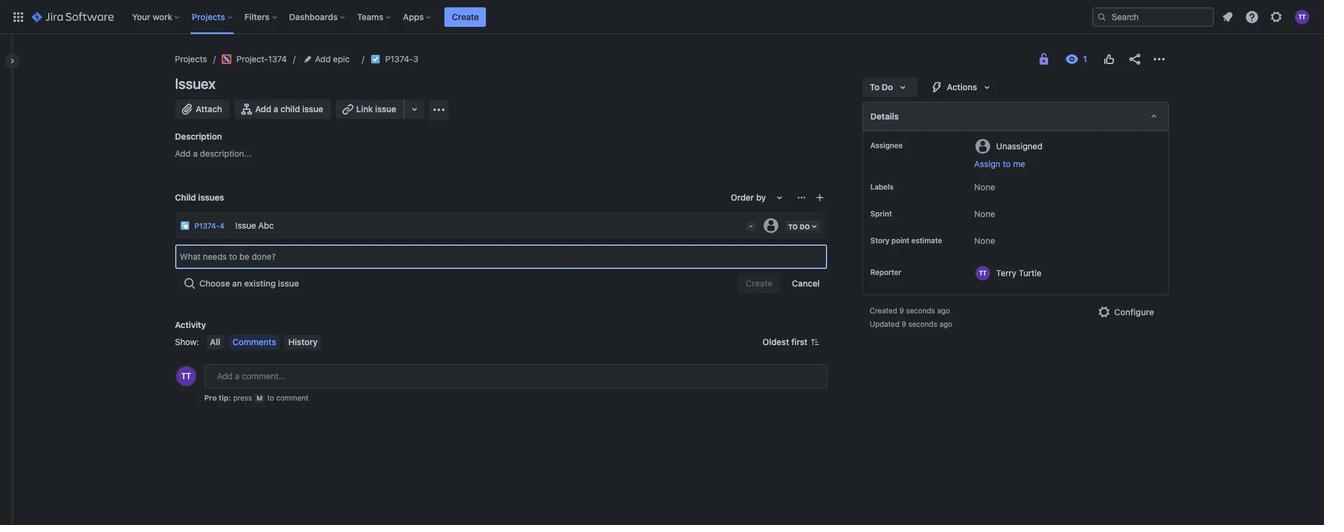 Task type: vqa. For each thing, say whether or not it's contained in the screenshot.
Automate
no



Task type: locate. For each thing, give the bounding box(es) containing it.
0 horizontal spatial a
[[193, 148, 198, 159]]

projects up 'issuex'
[[175, 54, 207, 64]]

p1374-
[[385, 54, 413, 64], [195, 222, 220, 231]]

help image
[[1246, 9, 1260, 24]]

add for add epic
[[315, 54, 331, 64]]

create button
[[445, 7, 487, 27]]

2 vertical spatial none
[[975, 236, 996, 246]]

to inside button
[[1003, 159, 1011, 169]]

comments button
[[229, 335, 280, 350]]

your
[[132, 11, 150, 22]]

banner
[[0, 0, 1325, 34]]

3
[[413, 54, 419, 64]]

add left epic at the left top of the page
[[315, 54, 331, 64]]

assign
[[975, 159, 1001, 169]]

9 right updated
[[902, 320, 907, 329]]

menu bar
[[204, 335, 324, 350]]

abc
[[258, 220, 274, 231]]

reporter
[[871, 268, 902, 277]]

1 vertical spatial a
[[193, 148, 198, 159]]

projects button
[[188, 7, 237, 27]]

0 horizontal spatial p1374-
[[195, 222, 220, 231]]

teams button
[[354, 7, 396, 27]]

to do
[[870, 82, 894, 92]]

p1374- right issue type: subtask icon
[[195, 222, 220, 231]]

0 vertical spatial a
[[274, 104, 278, 114]]

labels pin to top. only you can see pinned fields. image
[[897, 183, 906, 192]]

p1374- for 3
[[385, 54, 413, 64]]

issue abc link
[[231, 214, 741, 238]]

to right the m
[[267, 394, 274, 403]]

point
[[892, 236, 910, 246]]

add inside dropdown button
[[315, 54, 331, 64]]

description...
[[200, 148, 252, 159]]

child issues
[[175, 192, 224, 203]]

1 vertical spatial 9
[[902, 320, 907, 329]]

sprint
[[871, 210, 892, 219]]

9 right created
[[900, 307, 905, 316]]

0 horizontal spatial issue
[[278, 279, 299, 289]]

p1374- left "copy link to issue" image
[[385, 54, 413, 64]]

to
[[1003, 159, 1011, 169], [267, 394, 274, 403]]

1 horizontal spatial add
[[255, 104, 271, 114]]

9
[[900, 307, 905, 316], [902, 320, 907, 329]]

2 none from the top
[[975, 209, 996, 219]]

add down description
[[175, 148, 191, 159]]

projects
[[192, 11, 225, 22], [175, 54, 207, 64]]

appswitcher icon image
[[11, 9, 26, 24]]

1 horizontal spatial issue
[[302, 104, 323, 114]]

choose an existing issue
[[199, 279, 299, 289]]

story
[[871, 236, 890, 246]]

dashboards
[[289, 11, 338, 22]]

vote options: no one has voted for this issue yet. image
[[1102, 52, 1117, 67]]

by
[[757, 192, 767, 203]]

create child image
[[815, 193, 825, 203]]

issue right existing
[[278, 279, 299, 289]]

add a description...
[[175, 148, 252, 159]]

me
[[1014, 159, 1026, 169]]

turtle
[[1019, 268, 1042, 278]]

search image
[[1098, 12, 1107, 22]]

1 horizontal spatial to
[[1003, 159, 1011, 169]]

0 vertical spatial projects
[[192, 11, 225, 22]]

child
[[175, 192, 196, 203]]

add
[[315, 54, 331, 64], [255, 104, 271, 114], [175, 148, 191, 159]]

your profile and settings image
[[1296, 9, 1310, 24]]

0 vertical spatial ago
[[938, 307, 951, 316]]

- button
[[741, 214, 758, 233]]

oldest first button
[[756, 335, 828, 350]]

2 vertical spatial add
[[175, 148, 191, 159]]

assign to me
[[975, 159, 1026, 169]]

project-1374 link
[[222, 52, 287, 67]]

seconds
[[907, 307, 936, 316], [909, 320, 938, 329]]

attach button
[[175, 100, 230, 119]]

apps button
[[400, 7, 436, 27]]

m
[[257, 395, 263, 403]]

issue
[[302, 104, 323, 114], [375, 104, 396, 114], [278, 279, 299, 289]]

history button
[[285, 335, 322, 350]]

0 vertical spatial add
[[315, 54, 331, 64]]

seconds right created
[[907, 307, 936, 316]]

actions image
[[1152, 52, 1167, 67]]

1 vertical spatial projects
[[175, 54, 207, 64]]

profile image of terry turtle image
[[176, 367, 196, 387]]

1 vertical spatial ago
[[940, 320, 953, 329]]

to left me
[[1003, 159, 1011, 169]]

story point estimate
[[871, 236, 943, 246]]

order by
[[731, 192, 767, 203]]

filters button
[[241, 7, 282, 27]]

add inside button
[[255, 104, 271, 114]]

add left child
[[255, 104, 271, 114]]

0 horizontal spatial add
[[175, 148, 191, 159]]

add epic
[[315, 54, 350, 64]]

link issue
[[356, 104, 396, 114]]

none
[[975, 182, 996, 192], [975, 209, 996, 219], [975, 236, 996, 246]]

history
[[289, 337, 318, 348]]

projects for the projects dropdown button
[[192, 11, 225, 22]]

p1374-4 link
[[195, 222, 225, 231]]

issue for add a child issue
[[302, 104, 323, 114]]

1 vertical spatial add
[[255, 104, 271, 114]]

a
[[274, 104, 278, 114], [193, 148, 198, 159]]

your work button
[[128, 7, 185, 27]]

projects for projects link
[[175, 54, 207, 64]]

terry turtle
[[997, 268, 1042, 278]]

a inside add a child issue button
[[274, 104, 278, 114]]

issuex
[[175, 75, 216, 92]]

issue right link
[[375, 104, 396, 114]]

p1374- for 4
[[195, 222, 220, 231]]

0 vertical spatial to
[[1003, 159, 1011, 169]]

1 vertical spatial to
[[267, 394, 274, 403]]

0 vertical spatial p1374-
[[385, 54, 413, 64]]

1 vertical spatial p1374-
[[195, 222, 220, 231]]

jira software image
[[32, 9, 114, 24], [32, 9, 114, 24]]

1 horizontal spatial a
[[274, 104, 278, 114]]

ago
[[938, 307, 951, 316], [940, 320, 953, 329]]

none for sprint
[[975, 209, 996, 219]]

seconds right updated
[[909, 320, 938, 329]]

your work
[[132, 11, 172, 22]]

project-1374
[[237, 54, 287, 64]]

details
[[871, 111, 899, 122]]

comments
[[233, 337, 276, 348]]

1 none from the top
[[975, 182, 996, 192]]

1 vertical spatial seconds
[[909, 320, 938, 329]]

4
[[220, 222, 225, 231]]

p1374-3 link
[[385, 52, 419, 67]]

projects inside dropdown button
[[192, 11, 225, 22]]

1 vertical spatial none
[[975, 209, 996, 219]]

filters
[[245, 11, 270, 22]]

2 horizontal spatial add
[[315, 54, 331, 64]]

a for description...
[[193, 148, 198, 159]]

to
[[870, 82, 880, 92]]

projects link
[[175, 52, 207, 67]]

settings image
[[1270, 9, 1285, 24]]

projects right work
[[192, 11, 225, 22]]

3 none from the top
[[975, 236, 996, 246]]

add for add a description...
[[175, 148, 191, 159]]

1 horizontal spatial p1374-
[[385, 54, 413, 64]]

labels
[[871, 183, 894, 192]]

issue right child
[[302, 104, 323, 114]]

0 vertical spatial none
[[975, 182, 996, 192]]

a left child
[[274, 104, 278, 114]]

a down description
[[193, 148, 198, 159]]

share image
[[1128, 52, 1143, 67]]

all
[[210, 337, 220, 348]]

actions
[[947, 82, 978, 92]]



Task type: describe. For each thing, give the bounding box(es) containing it.
estimate
[[912, 236, 943, 246]]

created
[[870, 307, 898, 316]]

none for labels
[[975, 182, 996, 192]]

project-
[[237, 54, 268, 64]]

unassigned image
[[764, 219, 779, 233]]

configure
[[1115, 307, 1155, 318]]

cancel
[[793, 279, 820, 289]]

sidebar navigation image
[[0, 49, 27, 73]]

a for child
[[274, 104, 278, 114]]

actions button
[[923, 78, 1002, 97]]

show:
[[175, 337, 199, 348]]

press
[[233, 394, 252, 403]]

link
[[356, 104, 373, 114]]

create
[[452, 11, 479, 22]]

first
[[792, 337, 808, 348]]

assignee
[[871, 141, 903, 150]]

choose
[[199, 279, 230, 289]]

all button
[[206, 335, 224, 350]]

oldest
[[763, 337, 790, 348]]

activity
[[175, 320, 206, 330]]

an
[[232, 279, 242, 289]]

choose an existing issue button
[[175, 274, 306, 294]]

add a child issue button
[[235, 100, 331, 119]]

add a child issue
[[255, 104, 323, 114]]

issue abc
[[236, 220, 274, 231]]

Search field
[[1093, 7, 1215, 27]]

cancel button
[[785, 274, 828, 294]]

description
[[175, 131, 222, 142]]

unassigned
[[997, 141, 1043, 151]]

p1374-3
[[385, 54, 419, 64]]

work
[[153, 11, 172, 22]]

task image
[[371, 54, 380, 64]]

order by button
[[724, 188, 795, 208]]

assignee pin to top. only you can see pinned fields. image
[[906, 141, 916, 151]]

2 horizontal spatial issue
[[375, 104, 396, 114]]

issue
[[236, 220, 256, 231]]

updated
[[870, 320, 900, 329]]

issue type: subtask image
[[180, 221, 190, 231]]

details element
[[863, 102, 1169, 131]]

project 1374 image
[[222, 54, 232, 64]]

issues
[[198, 192, 224, 203]]

child
[[281, 104, 300, 114]]

existing
[[244, 279, 276, 289]]

tip:
[[219, 394, 231, 403]]

teams
[[357, 11, 384, 22]]

0 vertical spatial seconds
[[907, 307, 936, 316]]

pro tip: press m to comment
[[204, 394, 309, 403]]

copy link to issue image
[[416, 54, 426, 64]]

pro
[[204, 394, 217, 403]]

add app image
[[432, 102, 447, 117]]

Add a comment… field
[[204, 365, 828, 389]]

do
[[882, 82, 894, 92]]

link web pages and more image
[[407, 102, 422, 117]]

banner containing your work
[[0, 0, 1325, 34]]

link issue button
[[336, 100, 405, 119]]

comment
[[276, 394, 309, 403]]

p1374-4
[[195, 222, 225, 231]]

primary element
[[7, 0, 1093, 34]]

order
[[731, 192, 754, 203]]

assign to me button
[[975, 158, 1157, 170]]

add for add a child issue
[[255, 104, 271, 114]]

notifications image
[[1221, 9, 1236, 24]]

add epic button
[[302, 52, 354, 67]]

oldest first
[[763, 337, 808, 348]]

dashboards button
[[286, 7, 350, 27]]

issue actions image
[[797, 193, 807, 203]]

to do button
[[863, 78, 918, 97]]

attach
[[196, 104, 222, 114]]

configure link
[[1091, 303, 1162, 323]]

menu bar containing all
[[204, 335, 324, 350]]

issue for choose an existing issue
[[278, 279, 299, 289]]

created 9 seconds ago updated 9 seconds ago
[[870, 307, 953, 329]]

epic
[[333, 54, 350, 64]]

none for story point estimate
[[975, 236, 996, 246]]

0 vertical spatial 9
[[900, 307, 905, 316]]

Child issues field
[[176, 246, 826, 268]]

apps
[[403, 11, 424, 22]]

newest first image
[[811, 338, 820, 348]]

0 horizontal spatial to
[[267, 394, 274, 403]]

1374
[[268, 54, 287, 64]]



